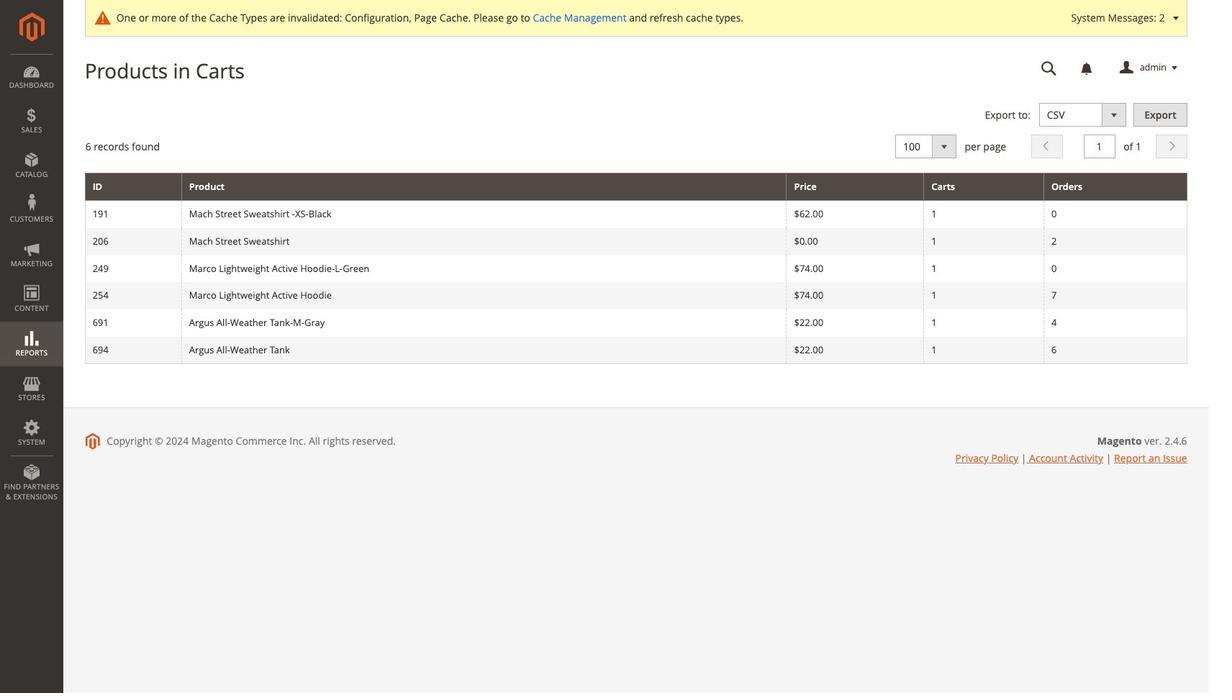 Task type: describe. For each thing, give the bounding box(es) containing it.
magento admin panel image
[[19, 12, 44, 42]]



Task type: locate. For each thing, give the bounding box(es) containing it.
None text field
[[1032, 55, 1068, 81], [1084, 134, 1116, 158], [1032, 55, 1068, 81], [1084, 134, 1116, 158]]

menu bar
[[0, 54, 63, 509]]



